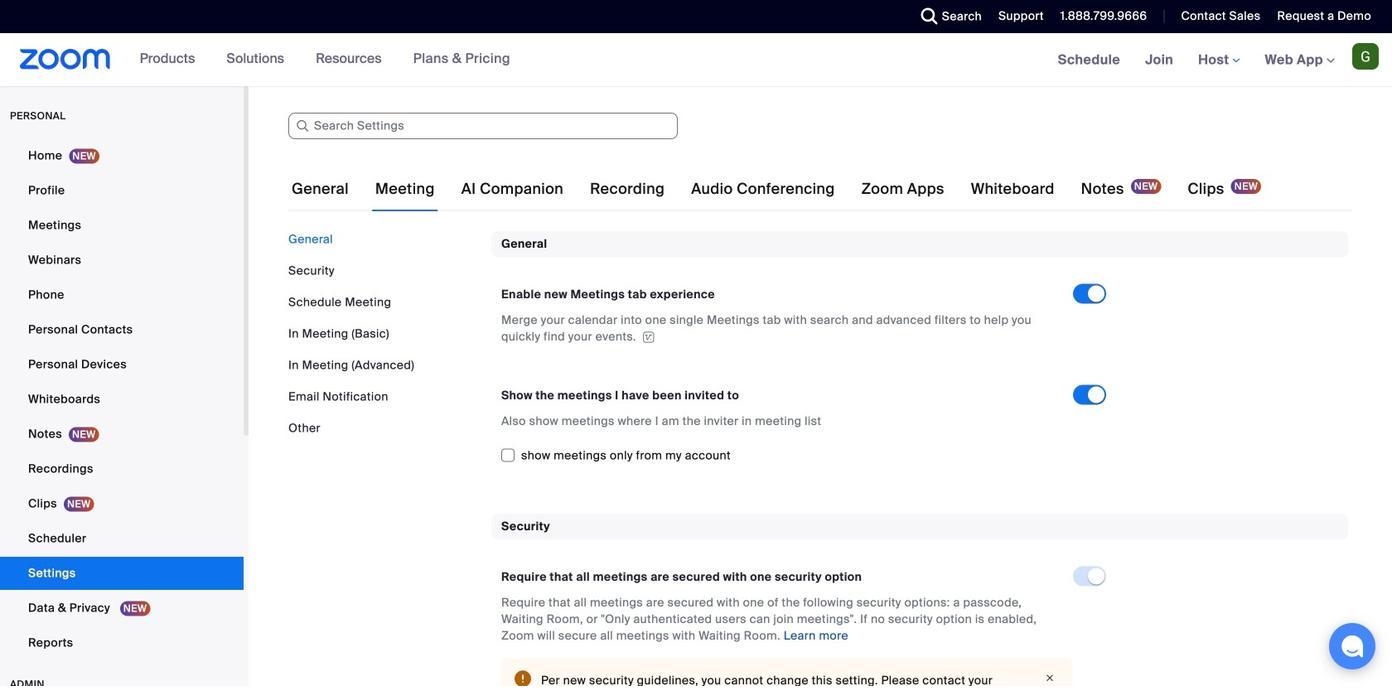 Task type: locate. For each thing, give the bounding box(es) containing it.
meetings navigation
[[1046, 33, 1393, 87]]

open chat image
[[1341, 635, 1364, 658]]

general element
[[492, 231, 1349, 487]]

security element
[[492, 514, 1349, 686]]

alert inside security "element"
[[501, 658, 1073, 686]]

close image
[[1040, 671, 1060, 686]]

personal menu menu
[[0, 139, 244, 661]]

application
[[501, 312, 1059, 345]]

tabs of my account settings page tab list
[[288, 166, 1265, 212]]

menu bar
[[288, 231, 479, 437]]

alert
[[501, 658, 1073, 686]]

banner
[[0, 33, 1393, 87]]

Search Settings text field
[[288, 113, 678, 139]]

support version for enable new meetings tab experience image
[[641, 332, 657, 343]]

zoom logo image
[[20, 49, 111, 70]]



Task type: vqa. For each thing, say whether or not it's contained in the screenshot.
side navigation navigation
no



Task type: describe. For each thing, give the bounding box(es) containing it.
profile picture image
[[1353, 43, 1379, 70]]

product information navigation
[[127, 33, 523, 86]]

application inside general element
[[501, 312, 1059, 345]]

warning image
[[515, 671, 531, 686]]



